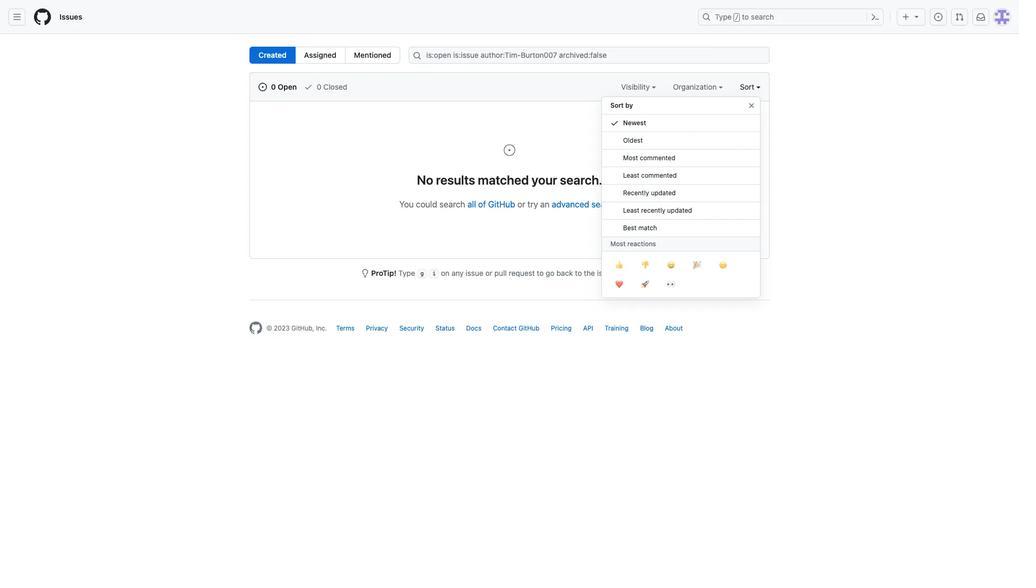 Task type: describe. For each thing, give the bounding box(es) containing it.
open
[[278, 82, 297, 91]]

best match
[[623, 224, 657, 232]]

terms link
[[336, 325, 355, 332]]

most for most reactions
[[610, 240, 626, 248]]

sort by menu
[[601, 92, 761, 307]]

recently updated
[[623, 189, 676, 197]]

0 vertical spatial type
[[715, 12, 732, 21]]

sort for sort
[[740, 82, 754, 91]]

😄 link
[[658, 256, 684, 275]]

check image
[[610, 119, 619, 127]]

🚀 link
[[632, 275, 658, 294]]

advanced search link
[[552, 200, 617, 209]]

1 horizontal spatial search
[[592, 200, 617, 209]]

issue opened image
[[259, 83, 267, 91]]

github,
[[291, 325, 314, 332]]

issues
[[59, 12, 82, 21]]

you could search all of github or try an advanced search .
[[399, 200, 620, 209]]

🚀
[[641, 279, 649, 289]]

/
[[735, 14, 739, 21]]

1 horizontal spatial issue opened image
[[934, 13, 943, 21]]

plus image
[[902, 13, 910, 21]]

best match link
[[602, 220, 760, 237]]

go
[[546, 269, 555, 278]]

1 vertical spatial github
[[519, 325, 540, 332]]

terms
[[336, 325, 355, 332]]

assigned link
[[295, 47, 345, 64]]

👀
[[667, 279, 675, 289]]

check image
[[304, 83, 313, 91]]

1 horizontal spatial to
[[575, 269, 582, 278]]

matched
[[478, 173, 529, 187]]

contact
[[493, 325, 517, 332]]

recently updated link
[[602, 185, 760, 202]]

no results matched your search.
[[417, 173, 602, 187]]

try
[[528, 200, 538, 209]]

😕
[[719, 260, 727, 270]]

most commented
[[623, 154, 676, 162]]

0 horizontal spatial github
[[488, 200, 515, 209]]

2 horizontal spatial to
[[742, 12, 749, 21]]

pricing link
[[551, 325, 572, 332]]

oldest link
[[602, 132, 760, 150]]

sort button
[[740, 81, 761, 92]]

🎉
[[693, 260, 701, 270]]

reactions
[[628, 240, 656, 248]]

back
[[557, 269, 573, 278]]

mentioned link
[[345, 47, 400, 64]]

updated inside "link"
[[651, 189, 676, 197]]

1 horizontal spatial or
[[517, 200, 525, 209]]

inc.
[[316, 325, 327, 332]]

mentioned
[[354, 50, 391, 59]]

👍 link
[[606, 256, 632, 275]]

least for least commented
[[623, 171, 639, 179]]

best
[[623, 224, 637, 232]]

privacy link
[[366, 325, 388, 332]]

Search all issues text field
[[409, 47, 770, 64]]

command palette image
[[871, 13, 880, 21]]

request
[[509, 269, 535, 278]]

notifications image
[[977, 13, 985, 21]]

protip!
[[371, 269, 396, 278]]

protip! type g
[[371, 269, 424, 278]]

homepage image
[[34, 8, 51, 25]]

visibility
[[621, 82, 652, 91]]

0 horizontal spatial type
[[398, 269, 415, 278]]

0 horizontal spatial to
[[537, 269, 544, 278]]

i on any issue or pull request to go back to the issue listing page.
[[432, 269, 658, 278]]

close menu image
[[747, 101, 756, 110]]

©
[[266, 325, 272, 332]]

least for least recently updated
[[623, 207, 639, 214]]

privacy
[[366, 325, 388, 332]]

commented for most commented
[[640, 154, 676, 162]]

an
[[540, 200, 550, 209]]

blog link
[[640, 325, 654, 332]]

sort by
[[610, 101, 633, 109]]

search.
[[560, 173, 602, 187]]

api link
[[583, 325, 593, 332]]

security link
[[399, 325, 424, 332]]

2 issue from the left
[[597, 269, 615, 278]]

newest
[[623, 119, 646, 127]]

listing
[[617, 269, 637, 278]]

0 horizontal spatial issue opened image
[[503, 144, 516, 157]]

contact github
[[493, 325, 540, 332]]

you
[[399, 200, 414, 209]]

training
[[605, 325, 629, 332]]

page.
[[639, 269, 658, 278]]

least recently updated
[[623, 207, 692, 214]]

assigned
[[304, 50, 336, 59]]



Task type: locate. For each thing, give the bounding box(es) containing it.
most commented link
[[602, 150, 760, 167]]

recently
[[641, 207, 666, 214]]

0 vertical spatial commented
[[640, 154, 676, 162]]

match
[[638, 224, 657, 232]]

search right /
[[751, 12, 774, 21]]

issue opened image up no results matched your search.
[[503, 144, 516, 157]]

0 vertical spatial github
[[488, 200, 515, 209]]

pricing
[[551, 325, 572, 332]]

type left /
[[715, 12, 732, 21]]

2 0 from the left
[[317, 82, 321, 91]]

sort up close menu image
[[740, 82, 754, 91]]

👀 link
[[658, 275, 684, 294]]

least right '.'
[[623, 207, 639, 214]]

2 least from the top
[[623, 207, 639, 214]]

security
[[399, 325, 424, 332]]

most down best
[[610, 240, 626, 248]]

1 least from the top
[[623, 171, 639, 179]]

Issues search field
[[409, 47, 770, 64]]

0 horizontal spatial search
[[439, 200, 465, 209]]

type left 'g'
[[398, 269, 415, 278]]

0 right issue opened image
[[271, 82, 276, 91]]

search down search.
[[592, 200, 617, 209]]

advanced
[[552, 200, 589, 209]]

search image
[[413, 51, 422, 60]]

0 vertical spatial sort
[[740, 82, 754, 91]]

issue opened image left git pull request image on the right top
[[934, 13, 943, 21]]

1 vertical spatial updated
[[667, 207, 692, 214]]

commented up the least commented
[[640, 154, 676, 162]]

most down oldest
[[623, 154, 638, 162]]

❤️
[[615, 279, 623, 289]]

docs link
[[466, 325, 482, 332]]

most reactions
[[610, 240, 656, 248]]

0
[[271, 82, 276, 91], [317, 82, 321, 91]]

1 vertical spatial most
[[610, 240, 626, 248]]

© 2023 github, inc.
[[266, 325, 327, 332]]

most
[[623, 154, 638, 162], [610, 240, 626, 248]]

to
[[742, 12, 749, 21], [537, 269, 544, 278], [575, 269, 582, 278]]

to left go
[[537, 269, 544, 278]]

0 closed
[[315, 82, 347, 91]]

least recently updated link
[[602, 202, 760, 220]]

0 for closed
[[317, 82, 321, 91]]

least commented link
[[602, 167, 760, 185]]

2023
[[274, 325, 290, 332]]

1 vertical spatial sort
[[610, 101, 624, 109]]

😕 link
[[710, 256, 736, 275]]

newest link
[[602, 115, 760, 132]]

0 horizontal spatial 0
[[271, 82, 276, 91]]

1 issue from the left
[[466, 269, 483, 278]]

recently
[[623, 189, 649, 197]]

sort left by
[[610, 101, 624, 109]]

issue left the 👍
[[597, 269, 615, 278]]

👎 link
[[632, 256, 658, 275]]

commented for least commented
[[641, 171, 677, 179]]

0 horizontal spatial sort
[[610, 101, 624, 109]]

or
[[517, 200, 525, 209], [485, 269, 493, 278]]

issue
[[466, 269, 483, 278], [597, 269, 615, 278]]

oldest
[[623, 136, 643, 144]]

sort
[[740, 82, 754, 91], [610, 101, 624, 109]]

organization
[[673, 82, 719, 91]]

issue right any
[[466, 269, 483, 278]]

0 horizontal spatial or
[[485, 269, 493, 278]]

closed
[[323, 82, 347, 91]]

docs
[[466, 325, 482, 332]]

github right contact on the bottom of page
[[519, 325, 540, 332]]

light bulb image
[[361, 269, 369, 278]]

1 horizontal spatial 0
[[317, 82, 321, 91]]

1 vertical spatial issue opened image
[[503, 144, 516, 157]]

.
[[617, 200, 620, 209]]

git pull request image
[[956, 13, 964, 21]]

0 vertical spatial or
[[517, 200, 525, 209]]

all of github link
[[468, 200, 515, 209]]

issues element
[[250, 47, 400, 64]]

g
[[420, 270, 424, 277]]

to left the
[[575, 269, 582, 278]]

status link
[[436, 325, 455, 332]]

😄
[[667, 260, 675, 270]]

1 horizontal spatial sort
[[740, 82, 754, 91]]

training link
[[605, 325, 629, 332]]

search left all
[[439, 200, 465, 209]]

1 horizontal spatial type
[[715, 12, 732, 21]]

commented
[[640, 154, 676, 162], [641, 171, 677, 179]]

1 vertical spatial type
[[398, 269, 415, 278]]

least commented
[[623, 171, 677, 179]]

0 vertical spatial updated
[[651, 189, 676, 197]]

sort inside sort by menu
[[610, 101, 624, 109]]

type / to search
[[715, 12, 774, 21]]

0 vertical spatial most
[[623, 154, 638, 162]]

all
[[468, 200, 476, 209]]

updated up least recently updated
[[651, 189, 676, 197]]

visibility button
[[621, 81, 656, 92]]

0 vertical spatial least
[[623, 171, 639, 179]]

type
[[715, 12, 732, 21], [398, 269, 415, 278]]

your
[[532, 173, 557, 187]]

1 0 from the left
[[271, 82, 276, 91]]

or left try
[[517, 200, 525, 209]]

status
[[436, 325, 455, 332]]

to right /
[[742, 12, 749, 21]]

about
[[665, 325, 683, 332]]

updated
[[651, 189, 676, 197], [667, 207, 692, 214]]

👍
[[615, 260, 623, 270]]

0 right check image
[[317, 82, 321, 91]]

could
[[416, 200, 437, 209]]

or left pull
[[485, 269, 493, 278]]

❤️ link
[[606, 275, 632, 294]]

sort for sort by
[[610, 101, 624, 109]]

least up recently
[[623, 171, 639, 179]]

results
[[436, 173, 475, 187]]

0 horizontal spatial issue
[[466, 269, 483, 278]]

on
[[441, 269, 450, 278]]

no
[[417, 173, 433, 187]]

triangle down image
[[913, 12, 921, 21]]

i
[[432, 270, 436, 277]]

issue opened image
[[934, 13, 943, 21], [503, 144, 516, 157]]

0 for open
[[271, 82, 276, 91]]

0 open
[[269, 82, 297, 91]]

1 horizontal spatial github
[[519, 325, 540, 332]]

api
[[583, 325, 593, 332]]

least
[[623, 171, 639, 179], [623, 207, 639, 214]]

🎉 link
[[684, 256, 710, 275]]

github
[[488, 200, 515, 209], [519, 325, 540, 332]]

of
[[478, 200, 486, 209]]

0 vertical spatial issue opened image
[[934, 13, 943, 21]]

any
[[452, 269, 464, 278]]

about link
[[665, 325, 683, 332]]

most for most commented
[[623, 154, 638, 162]]

updated down recently updated "link"
[[667, 207, 692, 214]]

2 horizontal spatial search
[[751, 12, 774, 21]]

1 vertical spatial commented
[[641, 171, 677, 179]]

the
[[584, 269, 595, 278]]

0 open link
[[259, 81, 297, 92]]

1 horizontal spatial issue
[[597, 269, 615, 278]]

github right the of
[[488, 200, 515, 209]]

1 vertical spatial or
[[485, 269, 493, 278]]

by
[[625, 101, 633, 109]]

👎
[[641, 260, 649, 270]]

commented up recently updated
[[641, 171, 677, 179]]

1 vertical spatial least
[[623, 207, 639, 214]]

sort inside sort popup button
[[740, 82, 754, 91]]

homepage image
[[250, 322, 262, 335]]

blog
[[640, 325, 654, 332]]



Task type: vqa. For each thing, say whether or not it's contained in the screenshot.
the topmost commented
yes



